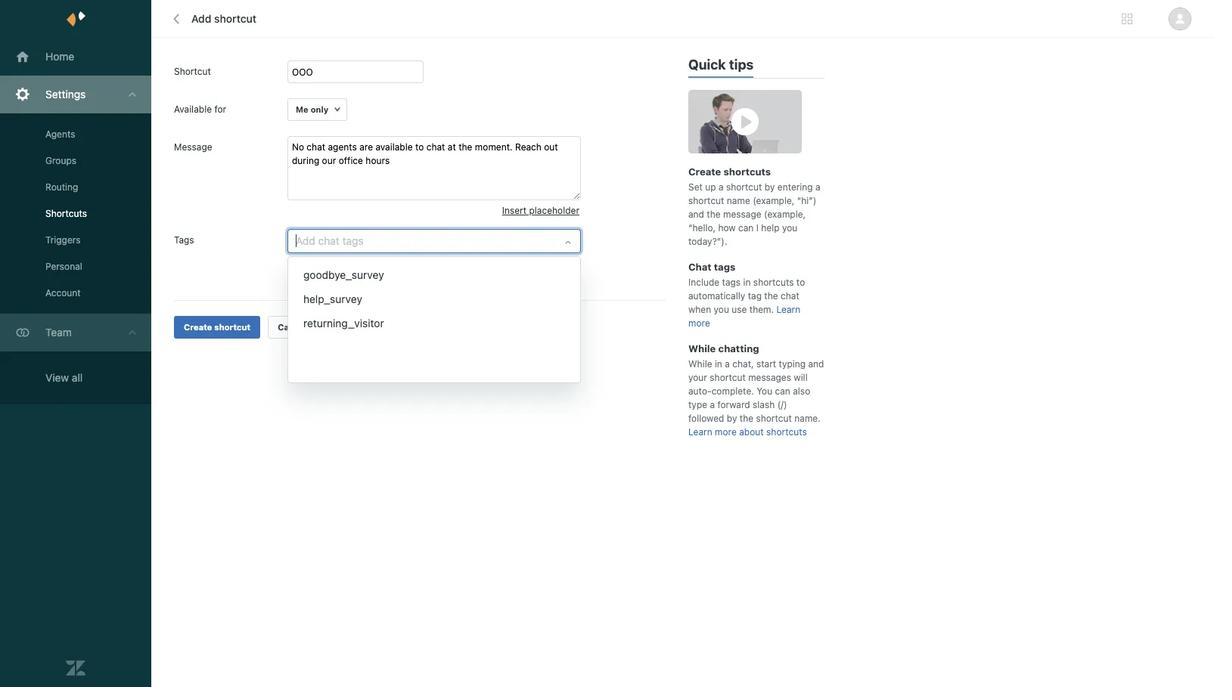 Task type: locate. For each thing, give the bounding box(es) containing it.
to inside automatically add the above tags to a chat when you use this shortcut
[[432, 260, 441, 272]]

and right typing
[[808, 359, 824, 370]]

shortcut left cancel
[[214, 323, 251, 332]]

followed
[[689, 413, 724, 425]]

use
[[516, 260, 531, 272], [732, 304, 747, 316]]

0 vertical spatial by
[[765, 182, 775, 193]]

0 vertical spatial chat
[[451, 260, 470, 272]]

0 horizontal spatial and
[[689, 209, 705, 220]]

1 vertical spatial learn
[[689, 427, 713, 438]]

2 vertical spatial you
[[714, 304, 729, 316]]

1 vertical spatial and
[[808, 359, 824, 370]]

1 horizontal spatial more
[[715, 427, 737, 438]]

0 horizontal spatial to
[[432, 260, 441, 272]]

learn inside learn more
[[777, 304, 801, 316]]

insert placeholder button
[[502, 201, 580, 222]]

1 vertical spatial more
[[715, 427, 737, 438]]

chat down add chat tags field
[[451, 260, 470, 272]]

shortcut inside automatically add the above tags to a chat when you use this shortcut
[[288, 273, 323, 285]]

1 vertical spatial in
[[715, 359, 723, 370]]

0 vertical spatial can
[[739, 222, 754, 234]]

can left i
[[739, 222, 754, 234]]

chat right tag
[[781, 291, 800, 302]]

type
[[689, 400, 708, 411]]

shortcut up 'name'
[[726, 182, 762, 193]]

(example, down "entering" at the right of the page
[[753, 195, 795, 207]]

0 vertical spatial shortcuts
[[724, 166, 771, 178]]

0 horizontal spatial learn
[[689, 427, 713, 438]]

shortcut right add
[[214, 12, 257, 25]]

tags inside include tags in shortcuts to automatically tag the chat when you use them.
[[722, 277, 741, 288]]

to down add chat tags field
[[432, 260, 441, 272]]

you right help
[[782, 222, 798, 234]]

1 vertical spatial can
[[775, 386, 791, 397]]

set
[[689, 182, 703, 193]]

help
[[761, 222, 780, 234]]

home
[[45, 50, 74, 63]]

to up learn more link
[[797, 277, 805, 288]]

you left this on the top left of the page
[[498, 260, 513, 272]]

help_survey
[[303, 293, 362, 306]]

0 vertical spatial more
[[689, 318, 710, 329]]

0 horizontal spatial chat
[[451, 260, 470, 272]]

you down automatically
[[714, 304, 729, 316]]

and
[[689, 209, 705, 220], [808, 359, 824, 370]]

the inside while chatting while in a chat, start typing and your shortcut messages will auto-complete. you can also type a forward slash (/) followed by the shortcut name. learn more about shortcuts
[[740, 413, 754, 425]]

more down automatically
[[689, 318, 710, 329]]

complete.
[[712, 386, 754, 397]]

shortcut
[[214, 12, 257, 25], [726, 182, 762, 193], [689, 195, 725, 207], [288, 273, 323, 285], [214, 323, 251, 332], [710, 372, 746, 384], [756, 413, 792, 425]]

tags right above
[[411, 260, 430, 272]]

use inside automatically add the above tags to a chat when you use this shortcut
[[516, 260, 531, 272]]

1 horizontal spatial can
[[775, 386, 791, 397]]

0 vertical spatial create
[[689, 166, 721, 178]]

all
[[72, 372, 83, 384]]

can
[[739, 222, 754, 234], [775, 386, 791, 397]]

shortcut inside button
[[214, 323, 251, 332]]

0 horizontal spatial when
[[472, 260, 495, 272]]

0 horizontal spatial you
[[498, 260, 513, 272]]

create inside "create shortcut" button
[[184, 323, 212, 332]]

shortcut down "automatically"
[[288, 273, 323, 285]]

them.
[[750, 304, 774, 316]]

1 vertical spatial create
[[184, 323, 212, 332]]

entering
[[778, 182, 813, 193]]

can inside create shortcuts set up a shortcut by entering a shortcut name (example, "hi") and the message (example, "hello, how can i help you today?").
[[739, 222, 754, 234]]

1 vertical spatial chat
[[781, 291, 800, 302]]

learn
[[777, 304, 801, 316], [689, 427, 713, 438]]

the right add
[[367, 260, 381, 272]]

1 horizontal spatial use
[[732, 304, 747, 316]]

while chatting while in a chat, start typing and your shortcut messages will auto-complete. you can also type a forward slash (/) followed by the shortcut name. learn more about shortcuts
[[689, 343, 824, 438]]

the inside automatically add the above tags to a chat when you use this shortcut
[[367, 260, 381, 272]]

can up (/)
[[775, 386, 791, 397]]

1 horizontal spatial by
[[765, 182, 775, 193]]

when inside include tags in shortcuts to automatically tag the chat when you use them.
[[689, 304, 711, 316]]

0 horizontal spatial more
[[689, 318, 710, 329]]

create inside create shortcuts set up a shortcut by entering a shortcut name (example, "hi") and the message (example, "hello, how can i help you today?").
[[689, 166, 721, 178]]

use left this on the top left of the page
[[516, 260, 531, 272]]

personal
[[45, 261, 82, 272]]

1 vertical spatial to
[[797, 277, 805, 288]]

you
[[782, 222, 798, 234], [498, 260, 513, 272], [714, 304, 729, 316]]

i
[[756, 222, 759, 234]]

when left this on the top left of the page
[[472, 260, 495, 272]]

1 vertical spatial you
[[498, 260, 513, 272]]

a inside automatically add the above tags to a chat when you use this shortcut
[[444, 260, 449, 272]]

chatting
[[719, 343, 759, 355]]

placeholder
[[529, 205, 580, 216]]

shortcuts up tag
[[754, 277, 794, 288]]

shortcuts
[[45, 208, 87, 219]]

use left them.
[[732, 304, 747, 316]]

the up "hello,
[[707, 209, 721, 220]]

the
[[707, 209, 721, 220], [367, 260, 381, 272], [765, 291, 778, 302], [740, 413, 754, 425]]

Add chat tags field
[[296, 232, 555, 250]]

in up tag
[[743, 277, 751, 288]]

in left chat,
[[715, 359, 723, 370]]

tags
[[411, 260, 430, 272], [714, 261, 736, 273], [722, 277, 741, 288]]

0 vertical spatial learn
[[777, 304, 801, 316]]

start
[[757, 359, 777, 370]]

to inside include tags in shortcuts to automatically tag the chat when you use them.
[[797, 277, 805, 288]]

1 horizontal spatial and
[[808, 359, 824, 370]]

1 vertical spatial when
[[689, 304, 711, 316]]

"hello,
[[689, 222, 716, 234]]

shortcut down up
[[689, 195, 725, 207]]

0 vertical spatial use
[[516, 260, 531, 272]]

chat
[[451, 260, 470, 272], [781, 291, 800, 302]]

and inside create shortcuts set up a shortcut by entering a shortcut name (example, "hi") and the message (example, "hello, how can i help you today?").
[[689, 209, 705, 220]]

1 horizontal spatial when
[[689, 304, 711, 316]]

when down automatically
[[689, 304, 711, 316]]

0 vertical spatial and
[[689, 209, 705, 220]]

1 vertical spatial while
[[689, 359, 712, 370]]

settings
[[45, 88, 86, 101]]

shortcut down (/)
[[756, 413, 792, 425]]

create shortcut button
[[174, 317, 260, 339]]

1 horizontal spatial to
[[797, 277, 805, 288]]

1 horizontal spatial chat
[[781, 291, 800, 302]]

0 horizontal spatial can
[[739, 222, 754, 234]]

a
[[719, 182, 724, 193], [816, 182, 821, 193], [444, 260, 449, 272], [725, 359, 730, 370], [710, 400, 715, 411]]

account
[[45, 288, 81, 299]]

1 vertical spatial shortcuts
[[754, 277, 794, 288]]

messages
[[749, 372, 792, 384]]

0 vertical spatial when
[[472, 260, 495, 272]]

(example,
[[753, 195, 795, 207], [764, 209, 806, 220]]

view all
[[45, 372, 83, 384]]

a right up
[[719, 182, 724, 193]]

1 horizontal spatial create
[[689, 166, 721, 178]]

1 vertical spatial use
[[732, 304, 747, 316]]

more down 'followed'
[[715, 427, 737, 438]]

this
[[534, 260, 549, 272]]

view
[[45, 372, 69, 384]]

by down forward
[[727, 413, 737, 425]]

use inside include tags in shortcuts to automatically tag the chat when you use them.
[[732, 304, 747, 316]]

chat inside include tags in shortcuts to automatically tag the chat when you use them.
[[781, 291, 800, 302]]

2 horizontal spatial you
[[782, 222, 798, 234]]

when
[[472, 260, 495, 272], [689, 304, 711, 316]]

1 vertical spatial by
[[727, 413, 737, 425]]

1 horizontal spatial learn
[[777, 304, 801, 316]]

0 horizontal spatial in
[[715, 359, 723, 370]]

available for
[[174, 104, 226, 115]]

tags right chat
[[714, 261, 736, 273]]

tips
[[729, 57, 754, 73]]

0 horizontal spatial use
[[516, 260, 531, 272]]

0 vertical spatial in
[[743, 277, 751, 288]]

the right tag
[[765, 291, 778, 302]]

up
[[705, 182, 716, 193]]

a down add chat tags field
[[444, 260, 449, 272]]

message
[[174, 142, 212, 153]]

available
[[174, 104, 212, 115]]

message
[[723, 209, 762, 220]]

tags up automatically
[[722, 277, 741, 288]]

shortcuts inside create shortcuts set up a shortcut by entering a shortcut name (example, "hi") and the message (example, "hello, how can i help you today?").
[[724, 166, 771, 178]]

to
[[432, 260, 441, 272], [797, 277, 805, 288]]

will
[[794, 372, 808, 384]]

insert placeholder
[[502, 205, 580, 216]]

add
[[191, 12, 211, 25]]

2 vertical spatial shortcuts
[[767, 427, 807, 438]]

create for shortcut
[[184, 323, 212, 332]]

(example, up help
[[764, 209, 806, 220]]

in
[[743, 277, 751, 288], [715, 359, 723, 370]]

0 vertical spatial while
[[689, 343, 716, 355]]

tag
[[748, 291, 762, 302]]

0 vertical spatial you
[[782, 222, 798, 234]]

learn down 'followed'
[[689, 427, 713, 438]]

the up learn more about shortcuts link
[[740, 413, 754, 425]]

by left "entering" at the right of the page
[[765, 182, 775, 193]]

insert
[[502, 205, 527, 216]]

0 vertical spatial to
[[432, 260, 441, 272]]

shortcuts down "name."
[[767, 427, 807, 438]]

0 horizontal spatial create
[[184, 323, 212, 332]]

1 horizontal spatial you
[[714, 304, 729, 316]]

1 horizontal spatial in
[[743, 277, 751, 288]]

(/)
[[778, 400, 787, 411]]

shortcuts
[[724, 166, 771, 178], [754, 277, 794, 288], [767, 427, 807, 438]]

by
[[765, 182, 775, 193], [727, 413, 737, 425]]

0 horizontal spatial by
[[727, 413, 737, 425]]

create
[[689, 166, 721, 178], [184, 323, 212, 332]]

team
[[45, 326, 72, 339]]

learn right them.
[[777, 304, 801, 316]]

while
[[689, 343, 716, 355], [689, 359, 712, 370]]

include tags in shortcuts to automatically tag the chat when you use them.
[[689, 277, 805, 316]]

shortcuts up 'name'
[[724, 166, 771, 178]]

groups
[[45, 155, 76, 166]]

and up "hello,
[[689, 209, 705, 220]]

can inside while chatting while in a chat, start typing and your shortcut messages will auto-complete. you can also type a forward slash (/) followed by the shortcut name. learn more about shortcuts
[[775, 386, 791, 397]]



Task type: vqa. For each thing, say whether or not it's contained in the screenshot.
Shortcut
yes



Task type: describe. For each thing, give the bounding box(es) containing it.
tags for include
[[722, 277, 741, 288]]

automatically
[[689, 291, 746, 302]]

quick tips
[[689, 57, 754, 73]]

more inside learn more
[[689, 318, 710, 329]]

name
[[727, 195, 750, 207]]

triggers
[[45, 235, 81, 246]]

learn more about shortcuts link
[[689, 427, 807, 438]]

learn more
[[689, 304, 801, 329]]

learn more link
[[689, 304, 801, 329]]

by inside create shortcuts set up a shortcut by entering a shortcut name (example, "hi") and the message (example, "hello, how can i help you today?").
[[765, 182, 775, 193]]

create shortcut
[[184, 323, 251, 332]]

routing
[[45, 182, 78, 193]]

Message text field
[[288, 136, 581, 201]]

forward
[[718, 400, 750, 411]]

chat
[[689, 261, 712, 273]]

1 vertical spatial (example,
[[764, 209, 806, 220]]

me only button
[[288, 98, 348, 121]]

in inside while chatting while in a chat, start typing and your shortcut messages will auto-complete. you can also type a forward slash (/) followed by the shortcut name. learn more about shortcuts
[[715, 359, 723, 370]]

you
[[757, 386, 773, 397]]

the inside create shortcuts set up a shortcut by entering a shortcut name (example, "hi") and the message (example, "hello, how can i help you today?").
[[707, 209, 721, 220]]

Shortcut text field
[[288, 61, 424, 83]]

shortcut up complete. in the bottom of the page
[[710, 372, 746, 384]]

how
[[718, 222, 736, 234]]

name.
[[795, 413, 821, 425]]

cancel button
[[268, 317, 317, 339]]

returning_visitor
[[303, 317, 384, 330]]

automatically add the above tags to a chat when you use this shortcut
[[288, 260, 549, 285]]

a right type
[[710, 400, 715, 411]]

tags for chat
[[714, 261, 736, 273]]

today?").
[[689, 236, 728, 247]]

your
[[689, 372, 707, 384]]

only
[[311, 104, 329, 114]]

auto-
[[689, 386, 712, 397]]

"hi")
[[797, 195, 817, 207]]

learn inside while chatting while in a chat, start typing and your shortcut messages will auto-complete. you can also type a forward slash (/) followed by the shortcut name. learn more about shortcuts
[[689, 427, 713, 438]]

chat tags
[[689, 261, 736, 273]]

goodbye_survey
[[303, 269, 384, 281]]

tags
[[174, 235, 194, 246]]

for
[[214, 104, 226, 115]]

you inside include tags in shortcuts to automatically tag the chat when you use them.
[[714, 304, 729, 316]]

you inside create shortcuts set up a shortcut by entering a shortcut name (example, "hi") and the message (example, "hello, how can i help you today?").
[[782, 222, 798, 234]]

add
[[348, 260, 364, 272]]

about
[[739, 427, 764, 438]]

cancel
[[278, 323, 307, 332]]

tags inside automatically add the above tags to a chat when you use this shortcut
[[411, 260, 430, 272]]

create for shortcuts
[[689, 166, 721, 178]]

shortcuts inside while chatting while in a chat, start typing and your shortcut messages will auto-complete. you can also type a forward slash (/) followed by the shortcut name. learn more about shortcuts
[[767, 427, 807, 438]]

typing
[[779, 359, 806, 370]]

a up "hi")
[[816, 182, 821, 193]]

chat inside automatically add the above tags to a chat when you use this shortcut
[[451, 260, 470, 272]]

zendesk products image
[[1122, 14, 1133, 24]]

also
[[793, 386, 811, 397]]

you inside automatically add the above tags to a chat when you use this shortcut
[[498, 260, 513, 272]]

2 while from the top
[[689, 359, 712, 370]]

shortcut
[[174, 66, 211, 77]]

me only
[[296, 104, 329, 114]]

in inside include tags in shortcuts to automatically tag the chat when you use them.
[[743, 277, 751, 288]]

quick
[[689, 57, 726, 73]]

shortcuts inside include tags in shortcuts to automatically tag the chat when you use them.
[[754, 277, 794, 288]]

agents
[[45, 129, 75, 140]]

more inside while chatting while in a chat, start typing and your shortcut messages will auto-complete. you can also type a forward slash (/) followed by the shortcut name. learn more about shortcuts
[[715, 427, 737, 438]]

0 vertical spatial (example,
[[753, 195, 795, 207]]

above
[[383, 260, 409, 272]]

when inside automatically add the above tags to a chat when you use this shortcut
[[472, 260, 495, 272]]

create shortcuts set up a shortcut by entering a shortcut name (example, "hi") and the message (example, "hello, how can i help you today?").
[[689, 166, 821, 247]]

me
[[296, 104, 309, 114]]

a left chat,
[[725, 359, 730, 370]]

by inside while chatting while in a chat, start typing and your shortcut messages will auto-complete. you can also type a forward slash (/) followed by the shortcut name. learn more about shortcuts
[[727, 413, 737, 425]]

automatically
[[288, 260, 345, 272]]

add shortcut
[[191, 12, 257, 25]]

chat,
[[733, 359, 754, 370]]

the inside include tags in shortcuts to automatically tag the chat when you use them.
[[765, 291, 778, 302]]

include
[[689, 277, 720, 288]]

slash
[[753, 400, 775, 411]]

1 while from the top
[[689, 343, 716, 355]]

and inside while chatting while in a chat, start typing and your shortcut messages will auto-complete. you can also type a forward slash (/) followed by the shortcut name. learn more about shortcuts
[[808, 359, 824, 370]]



